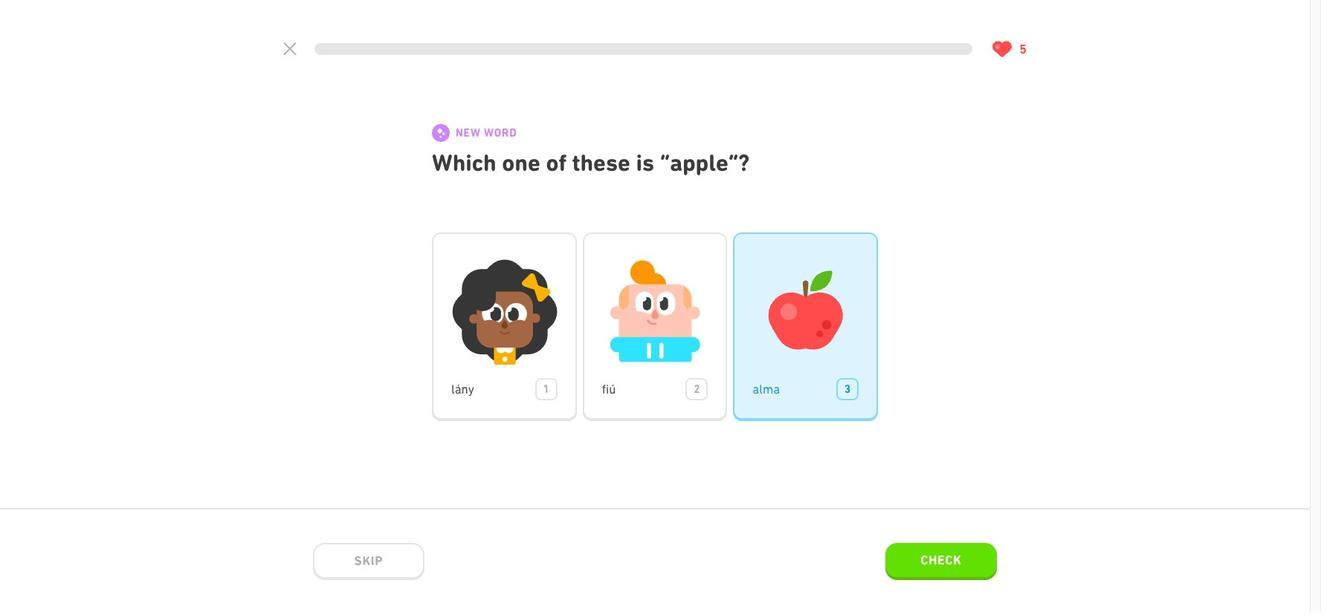 Task type: vqa. For each thing, say whether or not it's contained in the screenshot.
option
yes



Task type: locate. For each thing, give the bounding box(es) containing it.
1
[[543, 383, 549, 396]]

progress bar
[[314, 43, 972, 55]]

new word
[[456, 126, 517, 140]]

3
[[844, 383, 851, 396]]

None radio
[[733, 233, 878, 422]]

alma
[[753, 382, 780, 397]]

check button
[[885, 543, 997, 581]]

lány
[[451, 382, 474, 397]]

skip button
[[313, 543, 425, 581]]

is
[[636, 149, 654, 177]]

none radio containing alma
[[733, 233, 878, 422]]

which one of these is "apple"?
[[432, 149, 750, 177]]

None radio
[[432, 233, 577, 422], [583, 233, 727, 422], [432, 233, 577, 422], [583, 233, 727, 422]]

choice option group
[[432, 233, 878, 422]]

skip
[[354, 554, 383, 569]]



Task type: describe. For each thing, give the bounding box(es) containing it.
2
[[694, 383, 700, 396]]

of
[[546, 149, 567, 177]]

word
[[484, 126, 517, 140]]

new
[[456, 126, 481, 140]]

which
[[432, 149, 496, 177]]

one
[[502, 149, 540, 177]]

check
[[921, 553, 962, 568]]

fiú
[[602, 382, 616, 397]]

"apple"?
[[660, 149, 750, 177]]

these
[[572, 149, 630, 177]]

5
[[1020, 42, 1027, 57]]



